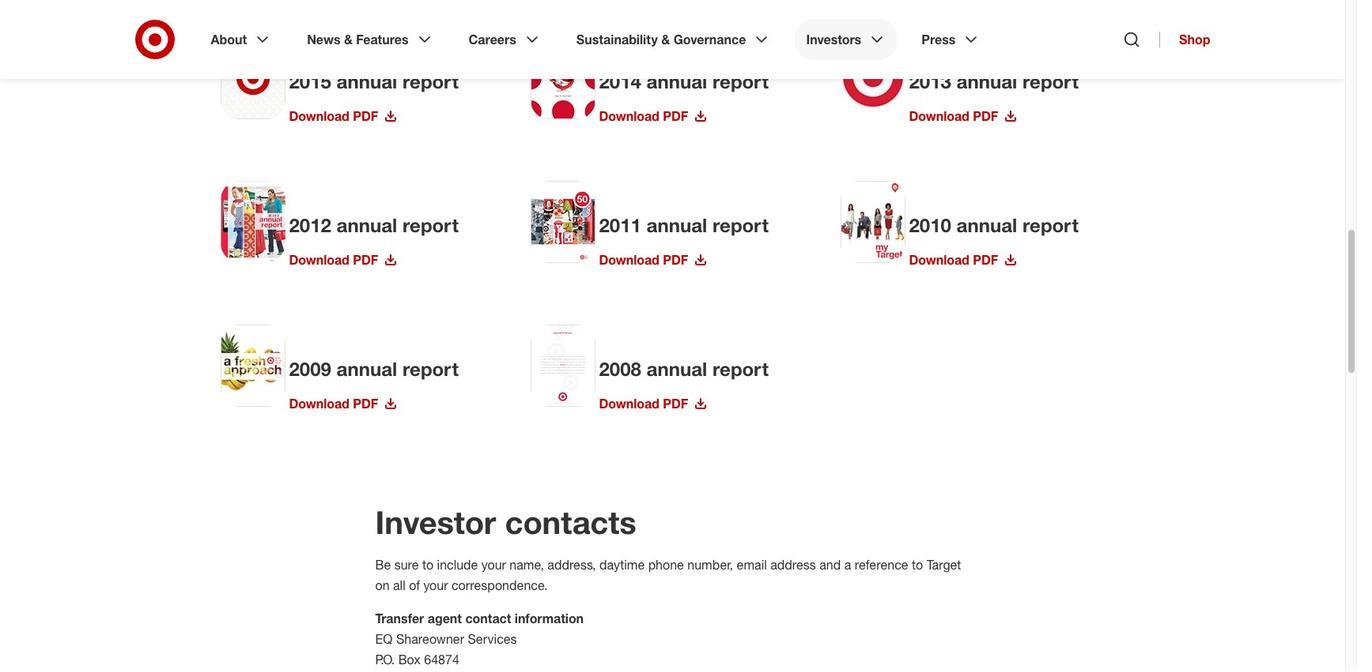 Task type: describe. For each thing, give the bounding box(es) containing it.
press link
[[911, 19, 992, 60]]

pdf for 2011
[[663, 252, 688, 268]]

news & features
[[307, 32, 409, 47]]

report for 2014 annual report
[[713, 70, 769, 93]]

2013
[[909, 70, 951, 93]]

report for 2013 annual report
[[1023, 70, 1079, 93]]

pdf for 2012
[[353, 252, 378, 268]]

64874
[[424, 653, 459, 668]]

features
[[356, 32, 409, 47]]

transfer agent contact information eq shareowner services p.o. box 64874
[[375, 611, 584, 668]]

2 to from the left
[[912, 558, 923, 573]]

2010
[[909, 214, 951, 237]]

sure
[[394, 558, 419, 573]]

sustainability & governance link
[[565, 19, 783, 60]]

press
[[922, 32, 956, 47]]

all
[[393, 578, 406, 594]]

report for 2008 annual report
[[713, 357, 769, 381]]

2012 annual report
[[289, 214, 459, 237]]

phone
[[648, 558, 684, 573]]

pdf for 2009
[[353, 396, 378, 412]]

download pdf for 2014
[[599, 108, 688, 124]]

& for sustainability
[[661, 32, 670, 47]]

2009 annual report
[[289, 357, 459, 381]]

about
[[211, 32, 247, 47]]

2008 annual report
[[599, 357, 769, 381]]

correspondence.
[[452, 578, 548, 594]]

download for 2012
[[289, 252, 349, 268]]

2009
[[289, 357, 331, 381]]

pdf for 2014
[[663, 108, 688, 124]]

investor
[[375, 504, 496, 542]]

download pdf link for 2008
[[599, 396, 707, 412]]

annual for 2012
[[337, 214, 397, 237]]

report for 2010 annual report
[[1023, 214, 1079, 237]]

a woman and a man in a store image
[[220, 181, 285, 263]]

download for 2008
[[599, 396, 660, 412]]

news
[[307, 32, 341, 47]]

annual for 2013
[[957, 70, 1017, 93]]

download pdf link for 2013
[[909, 108, 1017, 124]]

report for 2011 annual report
[[713, 214, 769, 237]]

agent
[[428, 611, 462, 627]]

download pdf for 2008
[[599, 396, 688, 412]]

investor contacts
[[375, 504, 637, 542]]

download pdf link for 2010
[[909, 252, 1017, 268]]

number,
[[688, 558, 733, 573]]

be sure to include your name, address, daytime phone number, email address and a reference to target on all of your correspondence.
[[375, 558, 961, 594]]

2008
[[599, 357, 641, 381]]

download pdf link for 2011
[[599, 252, 707, 268]]

annual for 2010
[[957, 214, 1017, 237]]

report for 2012 annual report
[[403, 214, 459, 237]]

2012
[[289, 214, 331, 237]]

shop
[[1179, 32, 1211, 47]]

2011 annual report
[[599, 214, 769, 237]]

report for 2015 annual report
[[403, 70, 459, 93]]

2011
[[599, 214, 641, 237]]

shareowner
[[396, 632, 464, 648]]

investors
[[806, 32, 861, 47]]

download pdf link for 2015
[[289, 108, 397, 124]]

and
[[820, 558, 841, 573]]

annual for 2014
[[647, 70, 707, 93]]

email
[[737, 558, 767, 573]]

download pdf link for 2012
[[289, 252, 397, 268]]

2015
[[289, 70, 331, 93]]

& for news
[[344, 32, 353, 47]]

download pdf for 2015
[[289, 108, 378, 124]]

download pdf link for 2009
[[289, 396, 397, 412]]

daytime
[[600, 558, 645, 573]]

2014
[[599, 70, 641, 93]]

annual for 2011
[[647, 214, 707, 237]]

transfer
[[375, 611, 424, 627]]

a group of toys image
[[530, 181, 595, 263]]

on
[[375, 578, 390, 594]]



Task type: vqa. For each thing, say whether or not it's contained in the screenshot.
where
no



Task type: locate. For each thing, give the bounding box(es) containing it.
download for 2009
[[289, 396, 349, 412]]

of
[[409, 578, 420, 594]]

a
[[844, 558, 851, 573]]

0 horizontal spatial your
[[423, 578, 448, 594]]

pdf down the '2010 annual report'
[[973, 252, 998, 268]]

sustainability & governance
[[576, 32, 746, 47]]

download for 2010
[[909, 252, 970, 268]]

0 vertical spatial your
[[482, 558, 506, 573]]

careers link
[[458, 19, 553, 60]]

pdf down 2013 annual report
[[973, 108, 998, 124]]

p.o.
[[375, 653, 395, 668]]

services
[[468, 632, 517, 648]]

contacts
[[505, 504, 637, 542]]

download down 2013
[[909, 108, 970, 124]]

bullseye icon image
[[220, 37, 285, 119]]

annual right 2012
[[337, 214, 397, 237]]

1 & from the left
[[344, 32, 353, 47]]

annual right 2011
[[647, 214, 707, 237]]

download pdf for 2012
[[289, 252, 378, 268]]

download pdf down 2008
[[599, 396, 688, 412]]

annual for 2009
[[337, 357, 397, 381]]

address,
[[548, 558, 596, 573]]

download down 2009
[[289, 396, 349, 412]]

2014 annual report
[[599, 70, 769, 93]]

pdf down 2009 annual report
[[353, 396, 378, 412]]

annual right 2010 on the top of the page
[[957, 214, 1017, 237]]

download pdf down 2015
[[289, 108, 378, 124]]

contact
[[465, 611, 511, 627]]

a group of people standing and sitting image
[[840, 181, 905, 263]]

about link
[[200, 19, 283, 60]]

2015 annual report
[[289, 70, 459, 93]]

0 horizontal spatial to
[[422, 558, 434, 573]]

include
[[437, 558, 478, 573]]

download pdf for 2013
[[909, 108, 998, 124]]

pdf for 2015
[[353, 108, 378, 124]]

annual down press link
[[957, 70, 1017, 93]]

download down 2012
[[289, 252, 349, 268]]

pdf down 2015 annual report
[[353, 108, 378, 124]]

& right "news"
[[344, 32, 353, 47]]

your right of
[[423, 578, 448, 594]]

annual
[[337, 70, 397, 93], [647, 70, 707, 93], [957, 70, 1017, 93], [337, 214, 397, 237], [647, 214, 707, 237], [957, 214, 1017, 237], [337, 357, 397, 381], [647, 357, 707, 381]]

be
[[375, 558, 391, 573]]

pdf for 2008
[[663, 396, 688, 412]]

download down 2011
[[599, 252, 660, 268]]

download pdf link down 2009 annual report
[[289, 396, 397, 412]]

download pdf
[[289, 108, 378, 124], [599, 108, 688, 124], [909, 108, 998, 124], [289, 252, 378, 268], [599, 252, 688, 268], [909, 252, 998, 268], [289, 396, 378, 412], [599, 396, 688, 412]]

download for 2014
[[599, 108, 660, 124]]

eq
[[375, 632, 393, 648]]

download down 2014
[[599, 108, 660, 124]]

download down 2015
[[289, 108, 349, 124]]

download pdf for 2010
[[909, 252, 998, 268]]

download pdf for 2011
[[599, 252, 688, 268]]

download for 2011
[[599, 252, 660, 268]]

pdf down 2008 annual report
[[663, 396, 688, 412]]

pdf down 2011 annual report
[[663, 252, 688, 268]]

download pdf for 2009
[[289, 396, 378, 412]]

investors link
[[795, 19, 898, 60]]

pdf
[[353, 108, 378, 124], [663, 108, 688, 124], [973, 108, 998, 124], [353, 252, 378, 268], [663, 252, 688, 268], [973, 252, 998, 268], [353, 396, 378, 412], [663, 396, 688, 412]]

download for 2015
[[289, 108, 349, 124]]

download pdf link down 2015 annual report
[[289, 108, 397, 124]]

2 & from the left
[[661, 32, 670, 47]]

annual for 2015
[[337, 70, 397, 93]]

report for 2009 annual report
[[403, 357, 459, 381]]

text, whiteboard image
[[220, 325, 285, 407]]

reference
[[855, 558, 908, 573]]

annual for 2008
[[647, 357, 707, 381]]

download for 2013
[[909, 108, 970, 124]]

1 horizontal spatial your
[[482, 558, 506, 573]]

name,
[[510, 558, 544, 573]]

pdf down 2014 annual report
[[663, 108, 688, 124]]

annual right 2009
[[337, 357, 397, 381]]

download pdf down 2013
[[909, 108, 998, 124]]

1 to from the left
[[422, 558, 434, 573]]

1 horizontal spatial &
[[661, 32, 670, 47]]

download pdf link down 2013 annual report
[[909, 108, 1017, 124]]

box
[[398, 653, 421, 668]]

download pdf link down 2011 annual report
[[599, 252, 707, 268]]

download pdf link down 2014 annual report
[[599, 108, 707, 124]]

annual down the sustainability & governance link
[[647, 70, 707, 93]]

1 vertical spatial your
[[423, 578, 448, 594]]

pdf for 2013
[[973, 108, 998, 124]]

your
[[482, 558, 506, 573], [423, 578, 448, 594]]

report
[[403, 70, 459, 93], [713, 70, 769, 93], [1023, 70, 1079, 93], [403, 214, 459, 237], [713, 214, 769, 237], [1023, 214, 1079, 237], [403, 357, 459, 381], [713, 357, 769, 381]]

pdf down 2012 annual report
[[353, 252, 378, 268]]

shop link
[[1160, 32, 1211, 47]]

to right "sure"
[[422, 558, 434, 573]]

download
[[289, 108, 349, 124], [599, 108, 660, 124], [909, 108, 970, 124], [289, 252, 349, 268], [599, 252, 660, 268], [909, 252, 970, 268], [289, 396, 349, 412], [599, 396, 660, 412]]

annual down news & features link
[[337, 70, 397, 93]]

download pdf down 2011
[[599, 252, 688, 268]]

news & features link
[[296, 19, 445, 60]]

information
[[515, 611, 584, 627]]

target
[[927, 558, 961, 573]]

download pdf down 2010 on the top of the page
[[909, 252, 998, 268]]

2010 annual report
[[909, 214, 1079, 237]]

download pdf link down the '2010 annual report'
[[909, 252, 1017, 268]]

download pdf link down 2008 annual report
[[599, 396, 707, 412]]

to left target
[[912, 558, 923, 573]]

download down 2008
[[599, 396, 660, 412]]

a red and white circle image
[[840, 37, 905, 118]]

pdf for 2010
[[973, 252, 998, 268]]

2013 annual report
[[909, 70, 1079, 93]]

1 horizontal spatial to
[[912, 558, 923, 573]]

download pdf down 2009
[[289, 396, 378, 412]]

download pdf down 2012
[[289, 252, 378, 268]]

careers
[[469, 32, 516, 47]]

& left governance
[[661, 32, 670, 47]]

download down 2010 on the top of the page
[[909, 252, 970, 268]]

sustainability
[[576, 32, 658, 47]]

to
[[422, 558, 434, 573], [912, 558, 923, 573]]

&
[[344, 32, 353, 47], [661, 32, 670, 47]]

graphical user interface, text, application, chat or text message image
[[530, 325, 595, 407]]

annual right 2008
[[647, 357, 707, 381]]

background pattern image
[[530, 37, 595, 119]]

0 horizontal spatial &
[[344, 32, 353, 47]]

address
[[771, 558, 816, 573]]

download pdf down 2014
[[599, 108, 688, 124]]

governance
[[674, 32, 746, 47]]

download pdf link down 2012 annual report
[[289, 252, 397, 268]]

download pdf link
[[289, 108, 397, 124], [599, 108, 707, 124], [909, 108, 1017, 124], [289, 252, 397, 268], [599, 252, 707, 268], [909, 252, 1017, 268], [289, 396, 397, 412], [599, 396, 707, 412]]

your up the correspondence.
[[482, 558, 506, 573]]

download pdf link for 2014
[[599, 108, 707, 124]]



